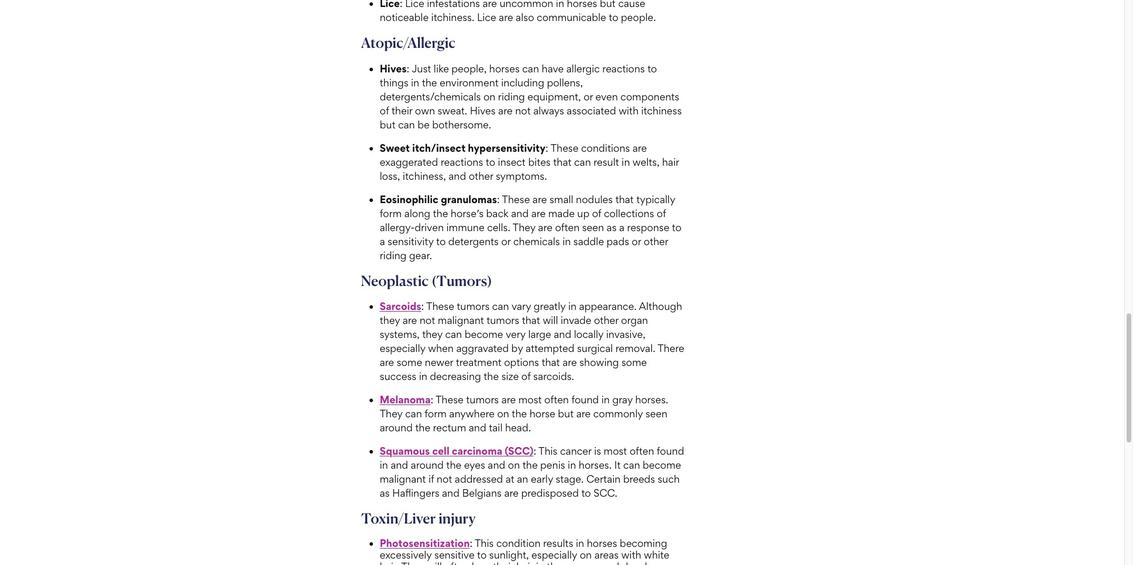 Task type: describe. For each thing, give the bounding box(es) containing it.
chemicals
[[513, 235, 560, 248]]

other inside : these tumors can vary greatly in appearance. although they are not malignant tumors that will invade other organ systems, they can become very large and locally invasive, especially when aggravated by attempted surgical removal. there are some newer treatment options that are showing some success in decreasing the size of sarcoids.
[[594, 315, 619, 327]]

sarcoids
[[380, 301, 421, 313]]

the inside : just like people, horses can have allergic reactions to things in the environment including pollens, detergents/chemicals on riding equipment, or even components of their own sweat. hives are not always associated with itchiness but can be bothersome.
[[422, 76, 437, 89]]

success
[[380, 371, 416, 383]]

itchiness.
[[431, 11, 474, 23]]

if
[[429, 474, 434, 486]]

their inside : just like people, horses can have allergic reactions to things in the environment including pollens, detergents/chemicals on riding equipment, or even components of their own sweat. hives are not always associated with itchiness but can be bothersome.
[[392, 104, 412, 117]]

around inside the : this cancer is most often found in and around the eyes and on the penis in horses. it can become malignant if not addressed at an early stage. certain breeds such as haflingers and belgians are predisposed to scc.
[[411, 460, 444, 472]]

result
[[594, 156, 619, 168]]

often inside : this condition results in horses becoming excessively sensitive to sunlight, especially on areas with white hair. they will often lose their hair in these areas and devel
[[445, 561, 469, 566]]

on inside the : this cancer is most often found in and around the eyes and on the penis in horses. it can become malignant if not addressed at an early stage. certain breeds such as haflingers and belgians are predisposed to scc.
[[508, 460, 520, 472]]

anywhere
[[449, 408, 495, 421]]

is
[[594, 446, 601, 458]]

treatment
[[456, 357, 502, 369]]

infestations
[[427, 0, 480, 9]]

and inside ': these tumors are most often found in gray horses. they can form anywhere on the horse but are commonly seen around the rectum and tail head.'
[[469, 422, 486, 435]]

they inside : this condition results in horses becoming excessively sensitive to sunlight, especially on areas with white hair. they will often lose their hair in these areas and devel
[[401, 561, 424, 566]]

the up head.
[[512, 408, 527, 421]]

certain
[[586, 474, 621, 486]]

the up 'an'
[[523, 460, 538, 472]]

as inside the : this cancer is most often found in and around the eyes and on the penis in horses. it can become malignant if not addressed at an early stage. certain breeds such as haflingers and belgians are predisposed to scc.
[[380, 488, 390, 500]]

reactions inside ": these conditions are exaggerated reactions to insect bites that can result in welts, hair loss, itchiness, and other symptoms."
[[441, 156, 483, 168]]

and up injury
[[442, 488, 460, 500]]

and inside : these are small nodules that typically form along the horse's back and are made up of collections of allergy-driven immune cells. they are often seen as a response to a sensitivity to detergents or chemicals in saddle pads or other riding gear.
[[511, 207, 529, 220]]

are left small at the top of page
[[533, 193, 547, 206]]

in down newer
[[419, 371, 427, 383]]

such
[[658, 474, 680, 486]]

: these tumors can vary greatly in appearance. although they are not malignant tumors that will invade other organ systems, they can become very large and locally invasive, especially when aggravated by attempted surgical removal. there are some newer treatment options that are showing some success in decreasing the size of sarcoids.
[[380, 301, 684, 383]]

pollens,
[[547, 76, 583, 89]]

of inside : these tumors can vary greatly in appearance. although they are not malignant tumors that will invade other organ systems, they can become very large and locally invasive, especially when aggravated by attempted surgical removal. there are some newer treatment options that are showing some success in decreasing the size of sarcoids.
[[521, 371, 531, 383]]

uncommon
[[500, 0, 553, 9]]

on inside : just like people, horses can have allergic reactions to things in the environment including pollens, detergents/chemicals on riding equipment, or even components of their own sweat. hives are not always associated with itchiness but can be bothersome.
[[483, 90, 495, 103]]

these
[[547, 561, 572, 566]]

the down "squamous cell carcinoma (scc)" link
[[446, 460, 461, 472]]

will inside : these tumors can vary greatly in appearance. although they are not malignant tumors that will invade other organ systems, they can become very large and locally invasive, especially when aggravated by attempted surgical removal. there are some newer treatment options that are showing some success in decreasing the size of sarcoids.
[[543, 315, 558, 327]]

surgical
[[577, 343, 613, 355]]

squamous cell carcinoma (scc)
[[380, 446, 533, 458]]

response
[[627, 221, 669, 234]]

small
[[550, 193, 573, 206]]

options
[[504, 357, 539, 369]]

very
[[506, 329, 526, 341]]

sensitive
[[434, 550, 475, 562]]

are up the chemicals
[[538, 221, 552, 234]]

early
[[531, 474, 553, 486]]

not inside : just like people, horses can have allergic reactions to things in the environment including pollens, detergents/chemicals on riding equipment, or even components of their own sweat. hives are not always associated with itchiness but can be bothersome.
[[515, 104, 531, 117]]

of down typically
[[657, 207, 666, 220]]

melanoma
[[380, 394, 431, 407]]

gear.
[[409, 249, 432, 262]]

especially inside : this condition results in horses becoming excessively sensitive to sunlight, especially on areas with white hair. they will often lose their hair in these areas and devel
[[531, 550, 577, 562]]

(scc)
[[505, 446, 533, 458]]

also
[[516, 11, 534, 23]]

are up sarcoids.
[[563, 357, 577, 369]]

to inside the : this cancer is most often found in and around the eyes and on the penis in horses. it can become malignant if not addressed at an early stage. certain breeds such as haflingers and belgians are predisposed to scc.
[[581, 488, 591, 500]]

malignant inside : these tumors can vary greatly in appearance. although they are not malignant tumors that will invade other organ systems, they can become very large and locally invasive, especially when aggravated by attempted surgical removal. there are some newer treatment options that are showing some success in decreasing the size of sarcoids.
[[438, 315, 484, 327]]

form inside ': these tumors are most often found in gray horses. they can form anywhere on the horse but are commonly seen around the rectum and tail head.'
[[425, 408, 447, 421]]

can left be
[[398, 118, 415, 131]]

are left also at the left of page
[[499, 11, 513, 23]]

melanoma link
[[380, 394, 431, 407]]

collections
[[604, 207, 654, 220]]

people.
[[621, 11, 656, 23]]

own
[[415, 104, 435, 117]]

in right results
[[576, 538, 584, 550]]

areas right these
[[575, 561, 599, 566]]

0 horizontal spatial or
[[501, 235, 511, 248]]

but inside : just like people, horses can have allergic reactions to things in the environment including pollens, detergents/chemicals on riding equipment, or even components of their own sweat. hives are not always associated with itchiness but can be bothersome.
[[380, 118, 396, 131]]

belgians
[[462, 488, 502, 500]]

it
[[614, 460, 621, 472]]

insect
[[498, 156, 526, 168]]

other inside : these are small nodules that typically form along the horse's back and are made up of collections of allergy-driven immune cells. they are often seen as a response to a sensitivity to detergents or chemicals in saddle pads or other riding gear.
[[644, 235, 668, 248]]

be
[[418, 118, 430, 131]]

they inside ': these tumors are most often found in gray horses. they can form anywhere on the horse but are commonly seen around the rectum and tail head.'
[[380, 408, 403, 421]]

hives inside : just like people, horses can have allergic reactions to things in the environment including pollens, detergents/chemicals on riding equipment, or even components of their own sweat. hives are not always associated with itchiness but can be bothersome.
[[470, 104, 496, 117]]

can inside ": these conditions are exaggerated reactions to insect bites that can result in welts, hair loss, itchiness, and other symptoms."
[[574, 156, 591, 168]]

with inside : just like people, horses can have allergic reactions to things in the environment including pollens, detergents/chemicals on riding equipment, or even components of their own sweat. hives are not always associated with itchiness but can be bothersome.
[[619, 104, 639, 117]]

to inside : lice infestations are uncommon in horses but cause noticeable itchiness. lice are also communicable to people.
[[609, 11, 618, 23]]

the left the rectum
[[415, 422, 430, 435]]

that down the "attempted"
[[542, 357, 560, 369]]

are left commonly
[[576, 408, 591, 421]]

1 vertical spatial tumors
[[487, 315, 519, 327]]

are down the size
[[501, 394, 516, 407]]

of inside : just like people, horses can have allergic reactions to things in the environment including pollens, detergents/chemicals on riding equipment, or even components of their own sweat. hives are not always associated with itchiness but can be bothersome.
[[380, 104, 389, 117]]

on inside ': these tumors are most often found in gray horses. they can form anywhere on the horse but are commonly seen around the rectum and tail head.'
[[497, 408, 509, 421]]

: for itchiness.
[[400, 0, 403, 9]]

and right eyes
[[488, 460, 505, 472]]

bothersome.
[[432, 118, 491, 131]]

and inside ": these conditions are exaggerated reactions to insect bites that can result in welts, hair loss, itchiness, and other symptoms."
[[449, 170, 466, 182]]

lose
[[472, 561, 490, 566]]

as inside : these are small nodules that typically form along the horse's back and are made up of collections of allergy-driven immune cells. they are often seen as a response to a sensitivity to detergents or chemicals in saddle pads or other riding gear.
[[607, 221, 617, 234]]

are left made
[[531, 207, 546, 220]]

: for things
[[407, 62, 409, 75]]

nodules
[[576, 193, 613, 206]]

: these conditions are exaggerated reactions to insect bites that can result in welts, hair loss, itchiness, and other symptoms.
[[380, 142, 679, 182]]

cells.
[[487, 221, 510, 234]]

photosensitization link
[[380, 538, 470, 550]]

can inside the : this cancer is most often found in and around the eyes and on the penis in horses. it can become malignant if not addressed at an early stage. certain breeds such as haflingers and belgians are predisposed to scc.
[[623, 460, 640, 472]]

: for can
[[546, 142, 548, 154]]

scc.
[[594, 488, 617, 500]]

hair inside : this condition results in horses becoming excessively sensitive to sunlight, especially on areas with white hair. they will often lose their hair in these areas and devel
[[516, 561, 533, 566]]

people,
[[452, 62, 487, 75]]

and down squamous
[[391, 460, 408, 472]]

to right response
[[672, 221, 682, 234]]

tumors for are
[[466, 394, 499, 407]]

tumors for can
[[457, 301, 490, 313]]

white
[[644, 550, 669, 562]]

detergents
[[448, 235, 499, 248]]

cause
[[618, 0, 645, 9]]

eosinophilic granulomas
[[380, 193, 497, 206]]

carcinoma
[[452, 446, 502, 458]]

or inside : just like people, horses can have allergic reactions to things in the environment including pollens, detergents/chemicals on riding equipment, or even components of their own sweat. hives are not always associated with itchiness but can be bothersome.
[[584, 90, 593, 103]]

hypersensitivity
[[468, 142, 546, 154]]

toxin/liver
[[361, 511, 436, 528]]

1 some from the left
[[397, 357, 422, 369]]

not inside : these tumors can vary greatly in appearance. although they are not malignant tumors that will invade other organ systems, they can become very large and locally invasive, especially when aggravated by attempted surgical removal. there are some newer treatment options that are showing some success in decreasing the size of sarcoids.
[[420, 315, 435, 327]]

large
[[528, 329, 551, 341]]

these for result
[[551, 142, 579, 154]]

in inside : lice infestations are uncommon in horses but cause noticeable itchiness. lice are also communicable to people.
[[556, 0, 564, 9]]

communicable
[[537, 11, 606, 23]]

excessively
[[380, 550, 432, 562]]

in up invade
[[568, 301, 577, 313]]

horses inside : just like people, horses can have allergic reactions to things in the environment including pollens, detergents/chemicals on riding equipment, or even components of their own sweat. hives are not always associated with itchiness but can be bothersome.
[[489, 62, 520, 75]]

rectum
[[433, 422, 466, 435]]

symptoms.
[[496, 170, 547, 182]]

bites
[[528, 156, 551, 168]]

are inside the : this cancer is most often found in and around the eyes and on the penis in horses. it can become malignant if not addressed at an early stage. certain breeds such as haflingers and belgians are predisposed to scc.
[[504, 488, 519, 500]]

atopic/allergic
[[361, 34, 456, 51]]

seen inside : these are small nodules that typically form along the horse's back and are made up of collections of allergy-driven immune cells. they are often seen as a response to a sensitivity to detergents or chemicals in saddle pads or other riding gear.
[[582, 221, 604, 234]]

newer
[[425, 357, 453, 369]]

the inside : these are small nodules that typically form along the horse's back and are made up of collections of allergy-driven immune cells. they are often seen as a response to a sensitivity to detergents or chemicals in saddle pads or other riding gear.
[[433, 207, 448, 220]]

showing
[[580, 357, 619, 369]]

most for are
[[518, 394, 542, 407]]

to down driven
[[436, 235, 446, 248]]

vary
[[512, 301, 531, 313]]

: lice infestations are uncommon in horses but cause noticeable itchiness. lice are also communicable to people.
[[380, 0, 656, 23]]

other inside ": these conditions are exaggerated reactions to insect bites that can result in welts, hair loss, itchiness, and other symptoms."
[[469, 170, 493, 182]]

sweet
[[380, 142, 410, 154]]

invasive,
[[606, 329, 646, 341]]

an
[[517, 474, 528, 486]]

horse's
[[451, 207, 484, 220]]

noticeable
[[380, 11, 429, 23]]

allergy-
[[380, 221, 415, 234]]

become inside : these tumors can vary greatly in appearance. although they are not malignant tumors that will invade other organ systems, they can become very large and locally invasive, especially when aggravated by attempted surgical removal. there are some newer treatment options that are showing some success in decreasing the size of sarcoids.
[[465, 329, 503, 341]]

in up stage.
[[568, 460, 576, 472]]

sarcoids link
[[380, 301, 421, 313]]

areas left becoming
[[594, 550, 619, 562]]

made
[[548, 207, 575, 220]]

head.
[[505, 422, 531, 435]]

injury
[[439, 511, 476, 528]]

are right infestations
[[483, 0, 497, 9]]

typically
[[636, 193, 675, 206]]

just
[[412, 62, 431, 75]]

eosinophilic
[[380, 193, 438, 206]]

granulomas
[[441, 193, 497, 206]]

like
[[434, 62, 449, 75]]

toxin/liver injury
[[361, 511, 476, 528]]

that inside : these are small nodules that typically form along the horse's back and are made up of collections of allergy-driven immune cells. they are often seen as a response to a sensitivity to detergents or chemicals in saddle pads or other riding gear.
[[615, 193, 634, 206]]

things
[[380, 76, 408, 89]]



Task type: locate. For each thing, give the bounding box(es) containing it.
some up success
[[397, 357, 422, 369]]

often inside the : this cancer is most often found in and around the eyes and on the penis in horses. it can become malignant if not addressed at an early stage. certain breeds such as haflingers and belgians are predisposed to scc.
[[630, 446, 654, 458]]

0 vertical spatial this
[[539, 446, 557, 458]]

will down greatly
[[543, 315, 558, 327]]

these for can
[[436, 394, 464, 407]]

1 vertical spatial they
[[380, 408, 403, 421]]

on up tail
[[497, 408, 509, 421]]

their inside : this condition results in horses becoming excessively sensitive to sunlight, especially on areas with white hair. they will often lose their hair in these areas and devel
[[493, 561, 514, 566]]

: for are
[[421, 301, 424, 313]]

0 vertical spatial horses.
[[635, 394, 668, 407]]

size
[[501, 371, 519, 383]]

as up pads
[[607, 221, 617, 234]]

1 vertical spatial become
[[643, 460, 681, 472]]

are down the "at"
[[504, 488, 519, 500]]

and inside : this condition results in horses becoming excessively sensitive to sunlight, especially on areas with white hair. they will often lose their hair in these areas and devel
[[602, 561, 619, 566]]

2 vertical spatial they
[[401, 561, 424, 566]]

1 vertical spatial horses
[[489, 62, 520, 75]]

can up when
[[445, 329, 462, 341]]

1 vertical spatial but
[[380, 118, 396, 131]]

0 vertical spatial around
[[380, 422, 413, 435]]

these for back
[[502, 193, 530, 206]]

0 vertical spatial but
[[600, 0, 616, 9]]

can up including
[[522, 62, 539, 75]]

: this condition results in horses becoming excessively sensitive to sunlight, especially on areas with white hair. they will often lose their hair in these areas and devel
[[380, 538, 669, 566]]

not inside the : this cancer is most often found in and around the eyes and on the penis in horses. it can become malignant if not addressed at an early stage. certain breeds such as haflingers and belgians are predisposed to scc.
[[437, 474, 452, 486]]

greatly
[[534, 301, 566, 313]]

eyes
[[464, 460, 485, 472]]

not
[[515, 104, 531, 117], [420, 315, 435, 327], [437, 474, 452, 486]]

results
[[543, 538, 573, 550]]

1 vertical spatial hives
[[470, 104, 496, 117]]

they
[[380, 315, 400, 327], [422, 329, 443, 341]]

0 horizontal spatial a
[[380, 235, 385, 248]]

hives up things
[[380, 62, 407, 75]]

a up pads
[[619, 221, 625, 234]]

0 vertical spatial hives
[[380, 62, 407, 75]]

0 horizontal spatial become
[[465, 329, 503, 341]]

0 vertical spatial most
[[518, 394, 542, 407]]

hair right welts,
[[662, 156, 679, 168]]

often up horse
[[544, 394, 569, 407]]

: these are small nodules that typically form along the horse's back and are made up of collections of allergy-driven immune cells. they are often seen as a response to a sensitivity to detergents or chemicals in saddle pads or other riding gear.
[[380, 193, 682, 262]]

1 horizontal spatial will
[[543, 315, 558, 327]]

in up communicable
[[556, 0, 564, 9]]

: up "back"
[[497, 193, 500, 206]]

these inside ": these conditions are exaggerated reactions to insect bites that can result in welts, hair loss, itchiness, and other symptoms."
[[551, 142, 579, 154]]

1 horizontal spatial seen
[[646, 408, 667, 421]]

that up large
[[522, 315, 540, 327]]

1 vertical spatial horses.
[[579, 460, 612, 472]]

0 horizontal spatial but
[[380, 118, 396, 131]]

they inside : these are small nodules that typically form along the horse's back and are made up of collections of allergy-driven immune cells. they are often seen as a response to a sensitivity to detergents or chemicals in saddle pads or other riding gear.
[[513, 221, 535, 234]]

2 horizontal spatial not
[[515, 104, 531, 117]]

0 horizontal spatial as
[[380, 488, 390, 500]]

most inside the : this cancer is most often found in and around the eyes and on the penis in horses. it can become malignant if not addressed at an early stage. certain breeds such as haflingers and belgians are predisposed to scc.
[[604, 446, 627, 458]]

1 horizontal spatial especially
[[531, 550, 577, 562]]

: inside ': these tumors are most often found in gray horses. they can form anywhere on the horse but are commonly seen around the rectum and tail head.'
[[431, 394, 433, 407]]

0 horizontal spatial their
[[392, 104, 412, 117]]

in inside ': these tumors are most often found in gray horses. they can form anywhere on the horse but are commonly seen around the rectum and tail head.'
[[602, 394, 610, 407]]

a
[[619, 221, 625, 234], [380, 235, 385, 248]]

conditions
[[581, 142, 630, 154]]

reactions inside : just like people, horses can have allergic reactions to things in the environment including pollens, detergents/chemicals on riding equipment, or even components of their own sweat. hives are not always associated with itchiness but can be bothersome.
[[602, 62, 645, 75]]

0 vertical spatial especially
[[380, 343, 425, 355]]

on right these
[[580, 550, 592, 562]]

horses inside : this condition results in horses becoming excessively sensitive to sunlight, especially on areas with white hair. they will often lose their hair in these areas and devel
[[587, 538, 617, 550]]

1 horizontal spatial form
[[425, 408, 447, 421]]

horses. down is
[[579, 460, 612, 472]]

squamous cell carcinoma (scc) link
[[380, 446, 533, 458]]

and down anywhere
[[469, 422, 486, 435]]

detergents/chemicals
[[380, 90, 481, 103]]

this up lose
[[475, 538, 494, 550]]

components
[[621, 90, 679, 103]]

and inside : these tumors can vary greatly in appearance. although they are not malignant tumors that will invade other organ systems, they can become very large and locally invasive, especially when aggravated by attempted surgical removal. there are some newer treatment options that are showing some success in decreasing the size of sarcoids.
[[554, 329, 571, 341]]

this inside : this condition results in horses becoming excessively sensitive to sunlight, especially on areas with white hair. they will often lose their hair in these areas and devel
[[475, 538, 494, 550]]

other down appearance.
[[594, 315, 619, 327]]

found inside the : this cancer is most often found in and around the eyes and on the penis in horses. it can become malignant if not addressed at an early stage. certain breeds such as haflingers and belgians are predisposed to scc.
[[657, 446, 684, 458]]

2 vertical spatial but
[[558, 408, 574, 421]]

to left the sunlight,
[[477, 550, 487, 562]]

reactions down sweet itch/insect hypersensitivity
[[441, 156, 483, 168]]

1 vertical spatial this
[[475, 538, 494, 550]]

in inside ": these conditions are exaggerated reactions to insect bites that can result in welts, hair loss, itchiness, and other symptoms."
[[622, 156, 630, 168]]

tumors
[[457, 301, 490, 313], [487, 315, 519, 327], [466, 394, 499, 407]]

or down response
[[632, 235, 641, 248]]

especially inside : these tumors can vary greatly in appearance. although they are not malignant tumors that will invade other organ systems, they can become very large and locally invasive, especially when aggravated by attempted surgical removal. there are some newer treatment options that are showing some success in decreasing the size of sarcoids.
[[380, 343, 425, 355]]

and up the "attempted"
[[554, 329, 571, 341]]

0 vertical spatial become
[[465, 329, 503, 341]]

to
[[609, 11, 618, 23], [648, 62, 657, 75], [486, 156, 495, 168], [672, 221, 682, 234], [436, 235, 446, 248], [581, 488, 591, 500], [477, 550, 487, 562]]

0 vertical spatial their
[[392, 104, 412, 117]]

sweat.
[[438, 104, 467, 117]]

1 horizontal spatial most
[[604, 446, 627, 458]]

: inside ": these conditions are exaggerated reactions to insect bites that can result in welts, hair loss, itchiness, and other symptoms."
[[546, 142, 548, 154]]

this for cancer
[[539, 446, 557, 458]]

: for the
[[533, 446, 536, 458]]

1 vertical spatial with
[[621, 550, 641, 562]]

as up toxin/liver at bottom left
[[380, 488, 390, 500]]

are up success
[[380, 357, 394, 369]]

with left white
[[621, 550, 641, 562]]

in left saddle
[[563, 235, 571, 248]]

1 vertical spatial a
[[380, 235, 385, 248]]

in down just
[[411, 76, 419, 89]]

are inside : just like people, horses can have allergic reactions to things in the environment including pollens, detergents/chemicals on riding equipment, or even components of their own sweat. hives are not always associated with itchiness but can be bothersome.
[[498, 104, 513, 117]]

hives
[[380, 62, 407, 75], [470, 104, 496, 117]]

0 vertical spatial with
[[619, 104, 639, 117]]

found inside ': these tumors are most often found in gray horses. they can form anywhere on the horse but are commonly seen around the rectum and tail head.'
[[571, 394, 599, 407]]

cancer
[[560, 446, 592, 458]]

some down removal.
[[621, 357, 647, 369]]

1 vertical spatial riding
[[380, 249, 407, 262]]

other down response
[[644, 235, 668, 248]]

locally
[[574, 329, 604, 341]]

0 horizontal spatial hair
[[516, 561, 533, 566]]

most
[[518, 394, 542, 407], [604, 446, 627, 458]]

become up aggravated
[[465, 329, 503, 341]]

0 horizontal spatial lice
[[405, 0, 424, 9]]

0 vertical spatial not
[[515, 104, 531, 117]]

1 vertical spatial form
[[425, 408, 447, 421]]

most up it
[[604, 446, 627, 458]]

2 vertical spatial not
[[437, 474, 452, 486]]

horses inside : lice infestations are uncommon in horses but cause noticeable itchiness. lice are also communicable to people.
[[567, 0, 597, 9]]

in inside : these are small nodules that typically form along the horse's back and are made up of collections of allergy-driven immune cells. they are often seen as a response to a sensitivity to detergents or chemicals in saddle pads or other riding gear.
[[563, 235, 571, 248]]

back
[[486, 207, 509, 220]]

1 horizontal spatial they
[[422, 329, 443, 341]]

0 horizontal spatial riding
[[380, 249, 407, 262]]

condition
[[496, 538, 541, 550]]

exaggerated
[[380, 156, 438, 168]]

invade
[[561, 315, 591, 327]]

always
[[533, 104, 564, 117]]

2 horizontal spatial or
[[632, 235, 641, 248]]

1 horizontal spatial as
[[607, 221, 617, 234]]

photosensitization
[[380, 538, 470, 550]]

these up "back"
[[502, 193, 530, 206]]

1 vertical spatial as
[[380, 488, 390, 500]]

on inside : this condition results in horses becoming excessively sensitive to sunlight, especially on areas with white hair. they will often lose their hair in these areas and devel
[[580, 550, 592, 562]]

form inside : these are small nodules that typically form along the horse's back and are made up of collections of allergy-driven immune cells. they are often seen as a response to a sensitivity to detergents or chemicals in saddle pads or other riding gear.
[[380, 207, 402, 220]]

0 horizontal spatial hives
[[380, 62, 407, 75]]

to inside : this condition results in horses becoming excessively sensitive to sunlight, especially on areas with white hair. they will often lose their hair in these areas and devel
[[477, 550, 487, 562]]

are down sarcoids link
[[403, 315, 417, 327]]

allergic
[[566, 62, 600, 75]]

0 vertical spatial other
[[469, 170, 493, 182]]

will inside : this condition results in horses becoming excessively sensitive to sunlight, especially on areas with white hair. they will often lose their hair in these areas and devel
[[427, 561, 442, 566]]

these
[[551, 142, 579, 154], [502, 193, 530, 206], [426, 301, 454, 313], [436, 394, 464, 407]]

1 horizontal spatial become
[[643, 460, 681, 472]]

in left these
[[536, 561, 544, 566]]

1 vertical spatial around
[[411, 460, 444, 472]]

environment
[[440, 76, 499, 89]]

other up granulomas
[[469, 170, 493, 182]]

these down neoplastic (tumors)
[[426, 301, 454, 313]]

often down made
[[555, 221, 580, 234]]

1 horizontal spatial other
[[594, 315, 619, 327]]

immune
[[446, 221, 485, 234]]

become up such
[[643, 460, 681, 472]]

0 horizontal spatial will
[[427, 561, 442, 566]]

1 horizontal spatial but
[[558, 408, 574, 421]]

with inside : this condition results in horses becoming excessively sensitive to sunlight, especially on areas with white hair. they will often lose their hair in these areas and devel
[[621, 550, 641, 562]]

2 vertical spatial tumors
[[466, 394, 499, 407]]

0 vertical spatial as
[[607, 221, 617, 234]]

0 horizontal spatial most
[[518, 394, 542, 407]]

and right "back"
[[511, 207, 529, 220]]

: just like people, horses can have allergic reactions to things in the environment including pollens, detergents/chemicals on riding equipment, or even components of their own sweat. hives are not always associated with itchiness but can be bothersome.
[[380, 62, 682, 131]]

not left 'always'
[[515, 104, 531, 117]]

1 horizontal spatial this
[[539, 446, 557, 458]]

neoplastic (tumors)
[[361, 272, 492, 290]]

0 horizontal spatial seen
[[582, 221, 604, 234]]

1 vertical spatial other
[[644, 235, 668, 248]]

0 vertical spatial reactions
[[602, 62, 645, 75]]

pads
[[607, 235, 629, 248]]

: up lose
[[470, 538, 472, 550]]

equipment,
[[528, 90, 581, 103]]

welts,
[[633, 156, 660, 168]]

2 some from the left
[[621, 357, 647, 369]]

0 vertical spatial they
[[380, 315, 400, 327]]

0 horizontal spatial this
[[475, 538, 494, 550]]

found for can
[[657, 446, 684, 458]]

of down options
[[521, 371, 531, 383]]

itch/insect
[[412, 142, 466, 154]]

in right 'result' at the right top of page
[[622, 156, 630, 168]]

this for condition
[[475, 538, 494, 550]]

especially down systems, at bottom left
[[380, 343, 425, 355]]

are inside ": these conditions are exaggerated reactions to insect bites that can result in welts, hair loss, itchiness, and other symptoms."
[[633, 142, 647, 154]]

in inside : just like people, horses can have allergic reactions to things in the environment including pollens, detergents/chemicals on riding equipment, or even components of their own sweat. hives are not always associated with itchiness but can be bothersome.
[[411, 76, 419, 89]]

0 vertical spatial lice
[[405, 0, 424, 9]]

horses. right the gray
[[635, 394, 668, 407]]

2 vertical spatial horses
[[587, 538, 617, 550]]

haflingers
[[392, 488, 439, 500]]

this up penis
[[539, 446, 557, 458]]

some
[[397, 357, 422, 369], [621, 357, 647, 369]]

horses. inside ': these tumors are most often found in gray horses. they can form anywhere on the horse but are commonly seen around the rectum and tail head.'
[[635, 394, 668, 407]]

often inside : these are small nodules that typically form along the horse's back and are made up of collections of allergy-driven immune cells. they are often seen as a response to a sensitivity to detergents or chemicals in saddle pads or other riding gear.
[[555, 221, 580, 234]]

1 horizontal spatial some
[[621, 357, 647, 369]]

1 horizontal spatial reactions
[[602, 62, 645, 75]]

sweet itch/insect hypersensitivity
[[380, 142, 546, 154]]

but inside : lice infestations are uncommon in horses but cause noticeable itchiness. lice are also communicable to people.
[[600, 0, 616, 9]]

1 vertical spatial reactions
[[441, 156, 483, 168]]

of right up
[[592, 207, 601, 220]]

0 vertical spatial they
[[513, 221, 535, 234]]

these inside : these are small nodules that typically form along the horse's back and are made up of collections of allergy-driven immune cells. they are often seen as a response to a sensitivity to detergents or chemicals in saddle pads or other riding gear.
[[502, 193, 530, 206]]

malignant inside the : this cancer is most often found in and around the eyes and on the penis in horses. it can become malignant if not addressed at an early stage. certain breeds such as haflingers and belgians are predisposed to scc.
[[380, 474, 426, 486]]

1 horizontal spatial lice
[[477, 11, 496, 23]]

can inside ': these tumors are most often found in gray horses. they can form anywhere on the horse but are commonly seen around the rectum and tail head.'
[[405, 408, 422, 421]]

with down components
[[619, 104, 639, 117]]

but inside ': these tumors are most often found in gray horses. they can form anywhere on the horse but are commonly seen around the rectum and tail head.'
[[558, 408, 574, 421]]

: for sunlight,
[[470, 538, 472, 550]]

0 horizontal spatial form
[[380, 207, 402, 220]]

to inside ": these conditions are exaggerated reactions to insect bites that can result in welts, hair loss, itchiness, and other symptoms."
[[486, 156, 495, 168]]

in left the gray
[[602, 394, 610, 407]]

neoplastic
[[361, 272, 429, 290]]

up
[[577, 207, 589, 220]]

often up breeds
[[630, 446, 654, 458]]

: inside : these tumors can vary greatly in appearance. although they are not malignant tumors that will invade other organ systems, they can become very large and locally invasive, especially when aggravated by attempted surgical removal. there are some newer treatment options that are showing some success in decreasing the size of sarcoids.
[[421, 301, 424, 313]]

have
[[542, 62, 564, 75]]

around inside ': these tumors are most often found in gray horses. they can form anywhere on the horse but are commonly seen around the rectum and tail head.'
[[380, 422, 413, 435]]

tumors up very
[[487, 315, 519, 327]]

1 horizontal spatial found
[[657, 446, 684, 458]]

in down squamous
[[380, 460, 388, 472]]

tail
[[489, 422, 503, 435]]

0 vertical spatial malignant
[[438, 315, 484, 327]]

not down sarcoids
[[420, 315, 435, 327]]

: for horse's
[[497, 193, 500, 206]]

and up granulomas
[[449, 170, 466, 182]]

malignant up when
[[438, 315, 484, 327]]

0 horizontal spatial especially
[[380, 343, 425, 355]]

around up if
[[411, 460, 444, 472]]

: up noticeable
[[400, 0, 403, 9]]

this inside the : this cancer is most often found in and around the eyes and on the penis in horses. it can become malignant if not addressed at an early stage. certain breeds such as haflingers and belgians are predisposed to scc.
[[539, 446, 557, 458]]

1 vertical spatial will
[[427, 561, 442, 566]]

found up such
[[657, 446, 684, 458]]

will
[[543, 315, 558, 327], [427, 561, 442, 566]]

0 horizontal spatial some
[[397, 357, 422, 369]]

including
[[501, 76, 544, 89]]

tumors down (tumors)
[[457, 301, 490, 313]]

riding down including
[[498, 90, 525, 103]]

although
[[639, 301, 682, 313]]

associated
[[567, 104, 616, 117]]

horse
[[530, 408, 555, 421]]

0 horizontal spatial they
[[380, 315, 400, 327]]

1 vertical spatial lice
[[477, 11, 496, 23]]

most inside ': these tumors are most often found in gray horses. they can form anywhere on the horse but are commonly seen around the rectum and tail head.'
[[518, 394, 542, 407]]

but left cause
[[600, 0, 616, 9]]

0 vertical spatial hair
[[662, 156, 679, 168]]

: up bites
[[546, 142, 548, 154]]

to left scc.
[[581, 488, 591, 500]]

2 horizontal spatial but
[[600, 0, 616, 9]]

1 horizontal spatial or
[[584, 90, 593, 103]]

0 horizontal spatial horses.
[[579, 460, 612, 472]]

malignant
[[438, 315, 484, 327], [380, 474, 426, 486]]

especially
[[380, 343, 425, 355], [531, 550, 577, 562]]

1 horizontal spatial horses.
[[635, 394, 668, 407]]

1 horizontal spatial riding
[[498, 90, 525, 103]]

0 vertical spatial form
[[380, 207, 402, 220]]

sunlight,
[[489, 550, 529, 562]]

: inside : just like people, horses can have allergic reactions to things in the environment including pollens, detergents/chemicals on riding equipment, or even components of their own sweat. hives are not always associated with itchiness but can be bothersome.
[[407, 62, 409, 75]]

horses. inside the : this cancer is most often found in and around the eyes and on the penis in horses. it can become malignant if not addressed at an early stage. certain breeds such as haflingers and belgians are predisposed to scc.
[[579, 460, 612, 472]]

1 vertical spatial most
[[604, 446, 627, 458]]

reactions
[[602, 62, 645, 75], [441, 156, 483, 168]]

attempted
[[526, 343, 574, 355]]

1 vertical spatial especially
[[531, 550, 577, 562]]

1 vertical spatial their
[[493, 561, 514, 566]]

often left lose
[[445, 561, 469, 566]]

: inside : lice infestations are uncommon in horses but cause noticeable itchiness. lice are also communicable to people.
[[400, 0, 403, 9]]

1 vertical spatial seen
[[646, 408, 667, 421]]

0 horizontal spatial other
[[469, 170, 493, 182]]

riding inside : these are small nodules that typically form along the horse's back and are made up of collections of allergy-driven immune cells. they are often seen as a response to a sensitivity to detergents or chemicals in saddle pads or other riding gear.
[[380, 249, 407, 262]]

malignant up haflingers
[[380, 474, 426, 486]]

or down cells.
[[501, 235, 511, 248]]

seen right commonly
[[646, 408, 667, 421]]

the inside : these tumors can vary greatly in appearance. although they are not malignant tumors that will invade other organ systems, they can become very large and locally invasive, especially when aggravated by attempted surgical removal. there are some newer treatment options that are showing some success in decreasing the size of sarcoids.
[[484, 371, 499, 383]]

: inside : these are small nodules that typically form along the horse's back and are made up of collections of allergy-driven immune cells. they are often seen as a response to a sensitivity to detergents or chemicals in saddle pads or other riding gear.
[[497, 193, 500, 206]]

most up horse
[[518, 394, 542, 407]]

: these tumors are most often found in gray horses. they can form anywhere on the horse but are commonly seen around the rectum and tail head.
[[380, 394, 668, 435]]

but
[[600, 0, 616, 9], [380, 118, 396, 131], [558, 408, 574, 421]]

sensitivity
[[388, 235, 434, 248]]

areas
[[594, 550, 619, 562], [575, 561, 599, 566]]

systems,
[[380, 329, 420, 341]]

0 horizontal spatial not
[[420, 315, 435, 327]]

: left just
[[407, 62, 409, 75]]

most for is
[[604, 446, 627, 458]]

: inside : this condition results in horses becoming excessively sensitive to sunlight, especially on areas with white hair. they will often lose their hair in these areas and devel
[[470, 538, 472, 550]]

these inside : these tumors can vary greatly in appearance. although they are not malignant tumors that will invade other organ systems, they can become very large and locally invasive, especially when aggravated by attempted surgical removal. there are some newer treatment options that are showing some success in decreasing the size of sarcoids.
[[426, 301, 454, 313]]

but right horse
[[558, 408, 574, 421]]

along
[[404, 207, 430, 220]]

1 vertical spatial not
[[420, 315, 435, 327]]

1 vertical spatial they
[[422, 329, 443, 341]]

: inside the : this cancer is most often found in and around the eyes and on the penis in horses. it can become malignant if not addressed at an early stage. certain breeds such as haflingers and belgians are predisposed to scc.
[[533, 446, 536, 458]]

these inside ': these tumors are most often found in gray horses. they can form anywhere on the horse but are commonly seen around the rectum and tail head.'
[[436, 394, 464, 407]]

tumors inside ': these tumors are most often found in gray horses. they can form anywhere on the horse but are commonly seen around the rectum and tail head.'
[[466, 394, 499, 407]]

horses up including
[[489, 62, 520, 75]]

reactions up the even
[[602, 62, 645, 75]]

breeds
[[623, 474, 655, 486]]

1 vertical spatial found
[[657, 446, 684, 458]]

are up welts,
[[633, 142, 647, 154]]

become inside the : this cancer is most often found in and around the eyes and on the penis in horses. it can become malignant if not addressed at an early stage. certain breeds such as haflingers and belgians are predisposed to scc.
[[643, 460, 681, 472]]

or
[[584, 90, 593, 103], [501, 235, 511, 248], [632, 235, 641, 248]]

hair down "condition"
[[516, 561, 533, 566]]

1 horizontal spatial hair
[[662, 156, 679, 168]]

not right if
[[437, 474, 452, 486]]

they
[[513, 221, 535, 234], [380, 408, 403, 421], [401, 561, 424, 566]]

1 vertical spatial hair
[[516, 561, 533, 566]]

riding down "sensitivity"
[[380, 249, 407, 262]]

they down the photosensitization
[[401, 561, 424, 566]]

0 vertical spatial seen
[[582, 221, 604, 234]]

and left white
[[602, 561, 619, 566]]

sarcoids.
[[533, 371, 574, 383]]

1 horizontal spatial hives
[[470, 104, 496, 117]]

their left own
[[392, 104, 412, 117]]

1 vertical spatial malignant
[[380, 474, 426, 486]]

or up the associated
[[584, 90, 593, 103]]

to inside : just like people, horses can have allergic reactions to things in the environment including pollens, detergents/chemicals on riding equipment, or even components of their own sweat. hives are not always associated with itchiness but can be bothersome.
[[648, 62, 657, 75]]

: this cancer is most often found in and around the eyes and on the penis in horses. it can become malignant if not addressed at an early stage. certain breeds such as haflingers and belgians are predisposed to scc.
[[380, 446, 684, 500]]

: for they
[[431, 394, 433, 407]]

can left vary
[[492, 301, 509, 313]]

addressed
[[455, 474, 503, 486]]

this
[[539, 446, 557, 458], [475, 538, 494, 550]]

seen up saddle
[[582, 221, 604, 234]]

are down including
[[498, 104, 513, 117]]

often inside ': these tumors are most often found in gray horses. they can form anywhere on the horse but are commonly seen around the rectum and tail head.'
[[544, 394, 569, 407]]

hair inside ": these conditions are exaggerated reactions to insect bites that can result in welts, hair loss, itchiness, and other symptoms."
[[662, 156, 679, 168]]

that inside ": these conditions are exaggerated reactions to insect bites that can result in welts, hair loss, itchiness, and other symptoms."
[[553, 156, 572, 168]]

2 horizontal spatial other
[[644, 235, 668, 248]]

seen inside ': these tumors are most often found in gray horses. they can form anywhere on the horse but are commonly seen around the rectum and tail head.'
[[646, 408, 667, 421]]

gray
[[612, 394, 633, 407]]

found for commonly
[[571, 394, 599, 407]]

riding inside : just like people, horses can have allergic reactions to things in the environment including pollens, detergents/chemicals on riding equipment, or even components of their own sweat. hives are not always associated with itchiness but can be bothersome.
[[498, 90, 525, 103]]

0 horizontal spatial malignant
[[380, 474, 426, 486]]

will down the photosensitization
[[427, 561, 442, 566]]

found
[[571, 394, 599, 407], [657, 446, 684, 458]]

0 vertical spatial a
[[619, 221, 625, 234]]

these for not
[[426, 301, 454, 313]]

commonly
[[593, 408, 643, 421]]

organ
[[621, 315, 648, 327]]

even
[[596, 90, 618, 103]]

stage.
[[556, 474, 584, 486]]



Task type: vqa. For each thing, say whether or not it's contained in the screenshot.
the loss,
yes



